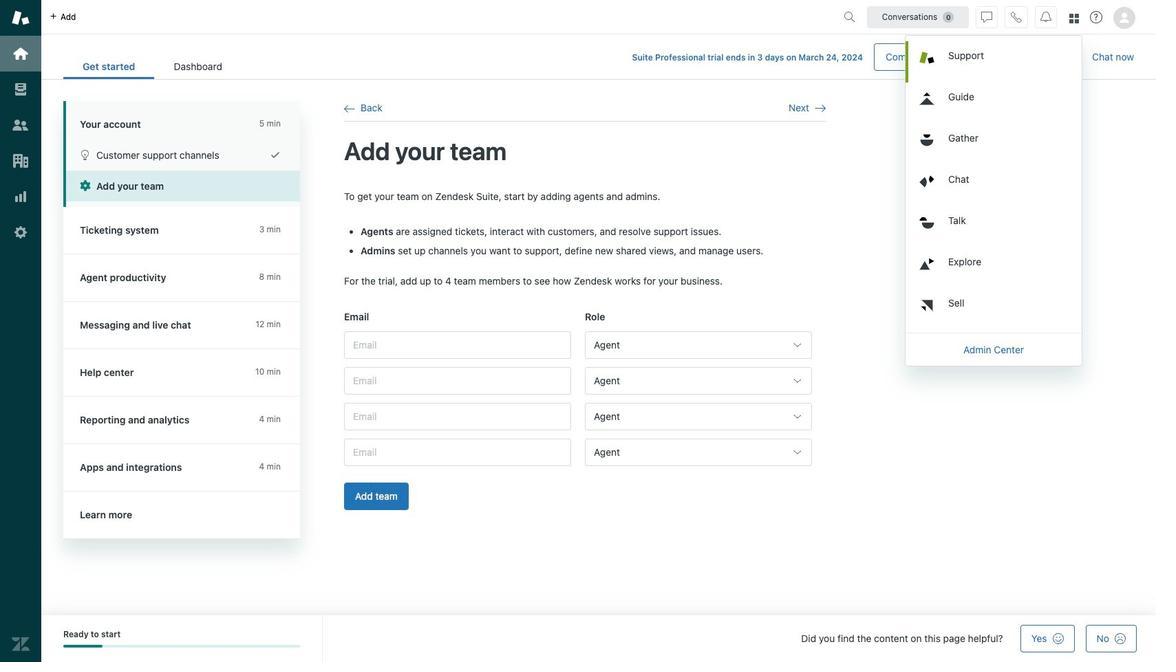 Task type: locate. For each thing, give the bounding box(es) containing it.
content-title region
[[344, 136, 826, 168]]

customers image
[[12, 116, 30, 134]]

zendesk image
[[12, 636, 30, 654]]

footer
[[41, 616, 1157, 663]]

get help image
[[1091, 11, 1103, 23]]

get started image
[[12, 45, 30, 63]]

admin image
[[12, 224, 30, 242]]

Email field
[[344, 332, 571, 360], [344, 368, 571, 395], [344, 404, 571, 431], [344, 439, 571, 467]]

zendesk support image
[[12, 9, 30, 27]]

tab list
[[63, 54, 242, 79]]

1 email field from the top
[[344, 332, 571, 360]]

region
[[344, 190, 826, 528]]

button displays agent's chat status as invisible. image
[[982, 11, 993, 22]]

tab
[[155, 54, 242, 79]]

progress bar image
[[63, 646, 103, 649]]

heading
[[63, 101, 300, 140]]

March 24, 2024 text field
[[799, 52, 863, 63]]



Task type: vqa. For each thing, say whether or not it's contained in the screenshot.
button displays agent's chat status as invisible. image
yes



Task type: describe. For each thing, give the bounding box(es) containing it.
zendesk products image
[[1070, 13, 1080, 23]]

3 email field from the top
[[344, 404, 571, 431]]

views image
[[12, 81, 30, 98]]

2 email field from the top
[[344, 368, 571, 395]]

main element
[[0, 0, 41, 663]]

progress-bar progress bar
[[63, 646, 300, 649]]

organizations image
[[12, 152, 30, 170]]

4 email field from the top
[[344, 439, 571, 467]]

reporting image
[[12, 188, 30, 206]]

notifications image
[[1041, 11, 1052, 22]]



